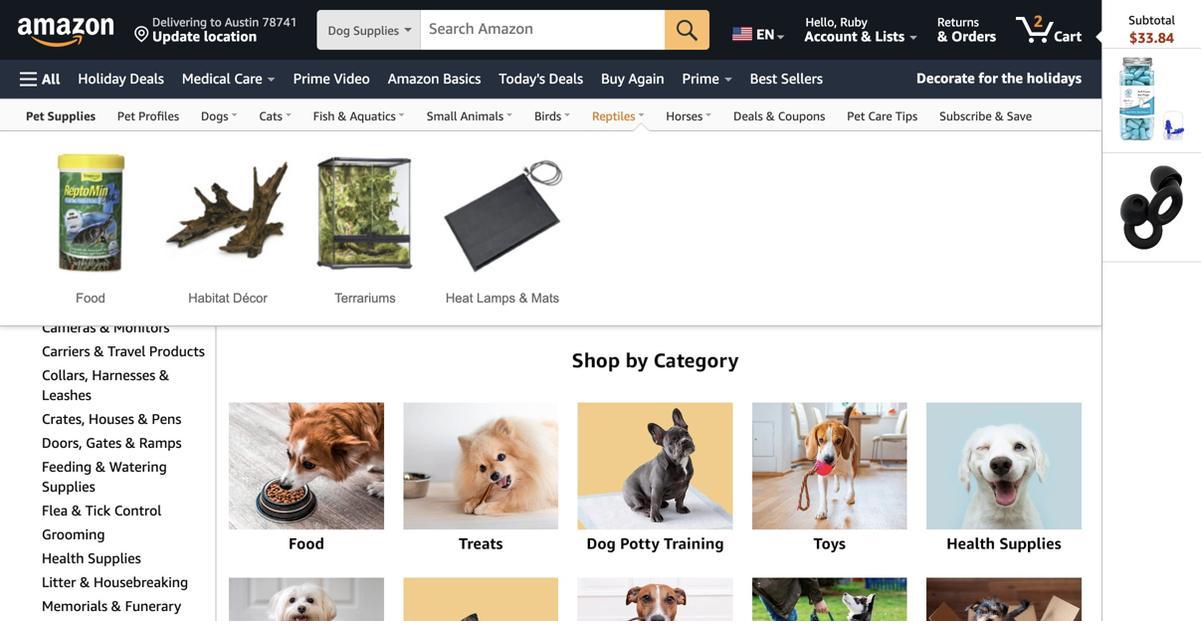 Task type: describe. For each thing, give the bounding box(es) containing it.
& left tick in the bottom of the page
[[71, 502, 82, 519]]

gates
[[86, 435, 122, 451]]

today's
[[499, 70, 546, 87]]

& down gates
[[95, 459, 106, 475]]

returns
[[938, 15, 980, 29]]

food inside dogs food treats apparel & accessories beds & furniture cameras & monitors carriers & travel products collars, harnesses & leashes crates, houses & pens doors, gates & ramps feeding & watering supplies flea & tick control grooming health supplies litter & housebreaking memorials & funerary
[[42, 224, 73, 240]]

supplies down department
[[52, 176, 106, 192]]

Search Amazon text field
[[421, 11, 665, 49]]

subscribe & save
[[940, 109, 1033, 123]]

heat lamps image
[[439, 145, 567, 281]]

orders
[[952, 28, 997, 44]]

& inside heat lamps & mats link
[[519, 291, 528, 306]]

deals for today's deals
[[549, 70, 584, 87]]

& up 'watering'
[[125, 435, 136, 451]]

today's deals
[[499, 70, 584, 87]]

& up beds & furniture link
[[95, 271, 105, 288]]

decorate for the holidays link
[[909, 66, 1090, 92]]

terrariums link
[[302, 145, 429, 326]]

prime for prime video
[[293, 70, 330, 87]]

for
[[979, 70, 999, 86]]

apparel image
[[229, 578, 384, 621]]

funerary
[[125, 598, 181, 614]]

grooming link
[[42, 526, 105, 543]]

amazon basics link
[[379, 65, 490, 93]]

health
[[42, 550, 84, 567]]

aquatics
[[350, 109, 396, 123]]

lamps
[[477, 291, 516, 306]]

crates, houses & pens link
[[42, 411, 182, 427]]

profiles
[[138, 109, 179, 123]]

department
[[18, 148, 98, 164]]

subtotal
[[1129, 13, 1176, 27]]

heat lamps & mats
[[446, 291, 560, 306]]

en
[[757, 26, 775, 42]]

prime for prime
[[683, 70, 720, 87]]

returns & orders
[[938, 15, 997, 44]]

all button
[[11, 60, 69, 99]]

78741
[[262, 15, 297, 29]]

terrariums image
[[302, 145, 429, 281]]

supplies up department
[[47, 109, 96, 123]]

flea
[[42, 502, 68, 519]]

medical care link
[[173, 65, 285, 93]]

tick
[[85, 502, 111, 519]]

food image for décor image
[[27, 145, 154, 281]]

to
[[210, 15, 222, 29]]

feeding
[[42, 459, 92, 475]]

& left pens
[[138, 411, 148, 427]]

supplies up litter & housebreaking link
[[88, 550, 141, 567]]

best sellers
[[751, 70, 823, 87]]

beds & furniture link
[[42, 295, 148, 312]]

beds & furniture image
[[404, 578, 559, 621]]

doors,
[[42, 435, 82, 451]]

& right beds
[[76, 295, 86, 312]]

furniture
[[90, 295, 148, 312]]

hello, ruby
[[806, 15, 868, 29]]

again
[[629, 70, 665, 87]]

heat
[[446, 291, 473, 306]]

amazon image
[[18, 18, 115, 48]]

pet supplies link for food
[[18, 176, 106, 192]]

amazon
[[388, 70, 440, 87]]

birds link
[[524, 100, 582, 130]]

memorials & funerary link
[[42, 598, 181, 614]]

habitat
[[188, 291, 229, 306]]

food inside navigation navigation
[[76, 291, 105, 306]]

training & behavior image
[[753, 578, 908, 621]]

prime video link
[[285, 65, 379, 93]]

control
[[114, 502, 162, 519]]

& down products
[[159, 367, 169, 383]]

amazon basics
[[388, 70, 481, 87]]

treats image
[[404, 403, 559, 558]]

terrariums
[[335, 291, 396, 306]]

cats
[[259, 109, 283, 123]]

toys image
[[753, 403, 908, 558]]

reptiles link
[[582, 100, 656, 130]]

harnesses
[[92, 367, 156, 383]]

health supplies image
[[927, 403, 1082, 558]]

décor
[[233, 291, 268, 306]]

cameras
[[42, 319, 96, 336]]

pet supplies link for dogs
[[15, 100, 106, 130]]

dogs for dogs food treats apparel & accessories beds & furniture cameras & monitors carriers & travel products collars, harnesses & leashes crates, houses & pens doors, gates & ramps feeding & watering supplies flea & tick control grooming health supplies litter & housebreaking memorials & funerary
[[30, 200, 63, 216]]

buy again
[[602, 70, 665, 87]]

pens
[[152, 411, 182, 427]]

deals for holiday deals
[[130, 70, 164, 87]]

& inside subscribe & save 'link'
[[996, 109, 1004, 123]]

pet for pet profiles link
[[117, 109, 135, 123]]

save
[[1008, 109, 1033, 123]]

shop by category image
[[229, 337, 1084, 383]]

account & lists
[[805, 28, 905, 44]]

décor image
[[164, 145, 292, 281]]

memorials
[[42, 598, 108, 614]]

ruby
[[841, 15, 868, 29]]

dogs for dogs
[[201, 109, 228, 123]]

beds
[[42, 295, 72, 312]]

& down beds & furniture link
[[100, 319, 110, 336]]

small animals
[[427, 109, 504, 123]]

products
[[149, 343, 205, 359]]

habitat décor
[[188, 291, 268, 306]]

carriers & travel products link
[[42, 343, 205, 359]]

medical
[[182, 70, 231, 87]]

cameras & monitors link
[[42, 319, 170, 336]]

pet for pet care tips link
[[848, 109, 866, 123]]

basics
[[443, 70, 481, 87]]

none submit inside dog supplies search box
[[665, 10, 710, 50]]

animals
[[461, 109, 504, 123]]

care for medical
[[234, 70, 263, 87]]

sellers
[[782, 70, 823, 87]]



Task type: locate. For each thing, give the bounding box(es) containing it.
cart
[[1055, 28, 1082, 44]]

pet down department
[[28, 176, 48, 192]]

& down litter & housebreaking link
[[111, 598, 121, 614]]

holiday
[[78, 70, 126, 87]]

0 vertical spatial food image
[[27, 145, 154, 281]]

1 horizontal spatial dogs
[[201, 109, 228, 123]]

&
[[862, 28, 872, 44], [938, 28, 948, 44], [338, 109, 347, 123], [767, 109, 775, 123], [996, 109, 1004, 123], [95, 271, 105, 288], [519, 291, 528, 306], [76, 295, 86, 312], [100, 319, 110, 336], [94, 343, 104, 359], [159, 367, 169, 383], [138, 411, 148, 427], [125, 435, 136, 451], [95, 459, 106, 475], [71, 502, 82, 519], [80, 574, 90, 591], [111, 598, 121, 614]]

1 horizontal spatial prime
[[683, 70, 720, 87]]

loop quiet ear plugs for noise reduction &ndash; super soft, reusable hearing protection in flexible silicone for sleep, noise sensitivity - 8 ear tips in xs/s/m/l &ndash; 26db &amp; nrr 14 noise cancelling &ndash; black image
[[1111, 165, 1195, 249]]

apparel
[[42, 271, 91, 288]]

deals up pet profiles link
[[130, 70, 164, 87]]

& right fish
[[338, 109, 347, 123]]

1 horizontal spatial food
[[76, 291, 105, 306]]

ramps
[[139, 435, 182, 451]]

care inside pet care tips link
[[869, 109, 893, 123]]

supplies right dog
[[354, 23, 399, 37]]

cats link
[[248, 100, 303, 130]]

pet inside pet supplies link
[[26, 109, 44, 123]]

pet supplies down department
[[28, 176, 106, 192]]

& down cameras & monitors link
[[94, 343, 104, 359]]

all
[[42, 71, 60, 87]]

video
[[334, 70, 370, 87]]

care left "tips"
[[869, 109, 893, 123]]

subtotal $33.84
[[1129, 13, 1176, 46]]

pet supplies
[[26, 109, 96, 123], [28, 176, 106, 192]]

today's deals link
[[490, 65, 593, 93]]

food up "treats" link
[[42, 224, 73, 240]]

deals
[[130, 70, 164, 87], [549, 70, 584, 87], [734, 109, 764, 123]]

fish & aquatics link
[[303, 100, 416, 130]]

1 horizontal spatial care
[[869, 109, 893, 123]]

prime up fish
[[293, 70, 330, 87]]

collars, harnesses & leashes link
[[42, 367, 169, 403]]

deals & coupons
[[734, 109, 826, 123]]

supplies
[[354, 23, 399, 37], [47, 109, 96, 123], [52, 176, 106, 192], [42, 478, 95, 495], [88, 550, 141, 567]]

dogs up treats
[[30, 200, 63, 216]]

1 vertical spatial food
[[76, 291, 105, 306]]

dog
[[328, 23, 350, 37]]

food image
[[27, 145, 154, 281], [229, 403, 384, 558]]

decorate
[[917, 70, 976, 86]]

apparel & accessories link
[[42, 271, 179, 288]]

pet supplies link down department
[[18, 176, 106, 192]]

food
[[42, 224, 73, 240], [76, 291, 105, 306]]

0 vertical spatial dogs
[[201, 109, 228, 123]]

pet left profiles
[[117, 109, 135, 123]]

pet inside pet care tips link
[[848, 109, 866, 123]]

care for pet
[[869, 109, 893, 123]]

1 vertical spatial pet supplies link
[[18, 176, 106, 192]]

heat lamps & mats link
[[439, 145, 567, 326]]

dogs link
[[190, 100, 248, 130]]

1 vertical spatial care
[[869, 109, 893, 123]]

$33.84
[[1130, 29, 1175, 46]]

deals down the 'best'
[[734, 109, 764, 123]]

0 horizontal spatial food image
[[27, 145, 154, 281]]

pet supplies down all
[[26, 109, 96, 123]]

food image for treats image
[[229, 403, 384, 558]]

supplies inside search box
[[354, 23, 399, 37]]

& left mats
[[519, 291, 528, 306]]

0 vertical spatial care
[[234, 70, 263, 87]]

habitat décor link
[[164, 145, 292, 326]]

new pet guide image
[[927, 578, 1082, 621]]

0 horizontal spatial care
[[234, 70, 263, 87]]

tips
[[896, 109, 918, 123]]

fish
[[313, 109, 335, 123]]

decorate for the holidays
[[917, 70, 1082, 86]]

pet for pet supplies link for dogs
[[26, 109, 44, 123]]

dogs inside dogs food treats apparel & accessories beds & furniture cameras & monitors carriers & travel products collars, harnesses & leashes crates, houses & pens doors, gates & ramps feeding & watering supplies flea & tick control grooming health supplies litter & housebreaking memorials & funerary
[[30, 200, 63, 216]]

0 horizontal spatial dogs
[[30, 200, 63, 216]]

treats
[[42, 247, 80, 264]]

reptiles
[[593, 109, 636, 123]]

delivering
[[152, 15, 207, 29]]

food link
[[27, 145, 154, 326], [42, 224, 73, 240]]

dog store image
[[229, 146, 1084, 317]]

flea & tick control link
[[42, 502, 162, 519]]

0 vertical spatial food
[[42, 224, 73, 240]]

subscribe
[[940, 109, 993, 123]]

care right the medical
[[234, 70, 263, 87]]

pet profiles
[[117, 109, 179, 123]]

carriers
[[42, 343, 90, 359]]

coupons
[[779, 109, 826, 123]]

food down apparel & accessories link
[[76, 291, 105, 306]]

small animals link
[[416, 100, 524, 130]]

& inside returns & orders
[[938, 28, 948, 44]]

0 horizontal spatial deals
[[130, 70, 164, 87]]

1 prime from the left
[[293, 70, 330, 87]]

pet left "tips"
[[848, 109, 866, 123]]

deals & coupons link
[[723, 100, 837, 130]]

& left coupons on the right
[[767, 109, 775, 123]]

en link
[[721, 5, 794, 55]]

1 horizontal spatial food image
[[229, 403, 384, 558]]

prime link
[[674, 65, 742, 93]]

dogs down "medical care"
[[201, 109, 228, 123]]

1 vertical spatial dogs
[[30, 200, 63, 216]]

navigation navigation
[[0, 0, 1202, 621]]

deals up birds link
[[549, 70, 584, 87]]

supplies down feeding
[[42, 478, 95, 495]]

pet supplies link
[[15, 100, 106, 130], [18, 176, 106, 192]]

pet supplies inside navigation navigation
[[26, 109, 96, 123]]

& left orders
[[938, 28, 948, 44]]

1 vertical spatial food image
[[229, 403, 384, 558]]

& down health supplies link
[[80, 574, 90, 591]]

pet
[[26, 109, 44, 123], [117, 109, 135, 123], [848, 109, 866, 123], [28, 176, 48, 192]]

grooming
[[42, 526, 105, 543]]

0 vertical spatial pet supplies
[[26, 109, 96, 123]]

2 horizontal spatial deals
[[734, 109, 764, 123]]

accessories
[[109, 271, 179, 288]]

& inside deals & coupons link
[[767, 109, 775, 123]]

pet inside pet profiles link
[[117, 109, 135, 123]]

health supplies link
[[42, 550, 141, 567]]

watering
[[109, 459, 167, 475]]

pet supplies link down all
[[15, 100, 106, 130]]

fish & aquatics
[[313, 109, 396, 123]]

holiday deals
[[78, 70, 164, 87]]

buy
[[602, 70, 625, 87]]

litter
[[42, 574, 76, 591]]

travel
[[108, 343, 146, 359]]

2
[[1034, 11, 1044, 30]]

medical care
[[182, 70, 263, 87]]

account
[[805, 28, 858, 44]]

crates,
[[42, 411, 85, 427]]

the
[[1002, 70, 1024, 86]]

0 horizontal spatial prime
[[293, 70, 330, 87]]

housebreaking
[[94, 574, 188, 591]]

collars image
[[578, 578, 733, 621]]

dogs inside navigation navigation
[[201, 109, 228, 123]]

delivering to austin 78741 update location
[[152, 15, 297, 44]]

& left save
[[996, 109, 1004, 123]]

0 horizontal spatial food
[[42, 224, 73, 240]]

hello,
[[806, 15, 838, 29]]

lists
[[876, 28, 905, 44]]

best
[[751, 70, 778, 87]]

1 vertical spatial pet supplies
[[28, 176, 106, 192]]

doors, gates & ramps link
[[42, 435, 182, 451]]

Dog Supplies search field
[[317, 10, 710, 52]]

dogs
[[201, 109, 228, 123], [30, 200, 63, 216]]

cleanup & waste image
[[578, 403, 733, 558]]

None submit
[[665, 10, 710, 50]]

monitors
[[114, 319, 170, 336]]

care inside medical care link
[[234, 70, 263, 87]]

prime up horses link at the right
[[683, 70, 720, 87]]

horses
[[667, 109, 703, 123]]

& left lists
[[862, 28, 872, 44]]

1 horizontal spatial deals
[[549, 70, 584, 87]]

2 prime from the left
[[683, 70, 720, 87]]

dogs food treats apparel & accessories beds & furniture cameras & monitors carriers & travel products collars, harnesses & leashes crates, houses & pens doors, gates & ramps feeding & watering supplies flea & tick control grooming health supplies litter & housebreaking memorials & funerary
[[30, 200, 205, 614]]

leashes
[[42, 387, 91, 403]]

prime video
[[293, 70, 370, 87]]

pet care tips link
[[837, 100, 929, 130]]

& inside fish & aquatics link
[[338, 109, 347, 123]]

holidays
[[1027, 70, 1082, 86]]

pet profiles link
[[106, 100, 190, 130]]

pet down all button
[[26, 109, 44, 123]]

lysian ultra soft foam earplugs sleep, 38db snr 31db nrr sound blocking noise cancelling ear plugs for sleeping, travel, shooting and working -60 pairs pack (lake blue) image
[[1111, 57, 1195, 141]]

0 vertical spatial pet supplies link
[[15, 100, 106, 130]]

collars,
[[42, 367, 88, 383]]



Task type: vqa. For each thing, say whether or not it's contained in the screenshot.
Children's Books
no



